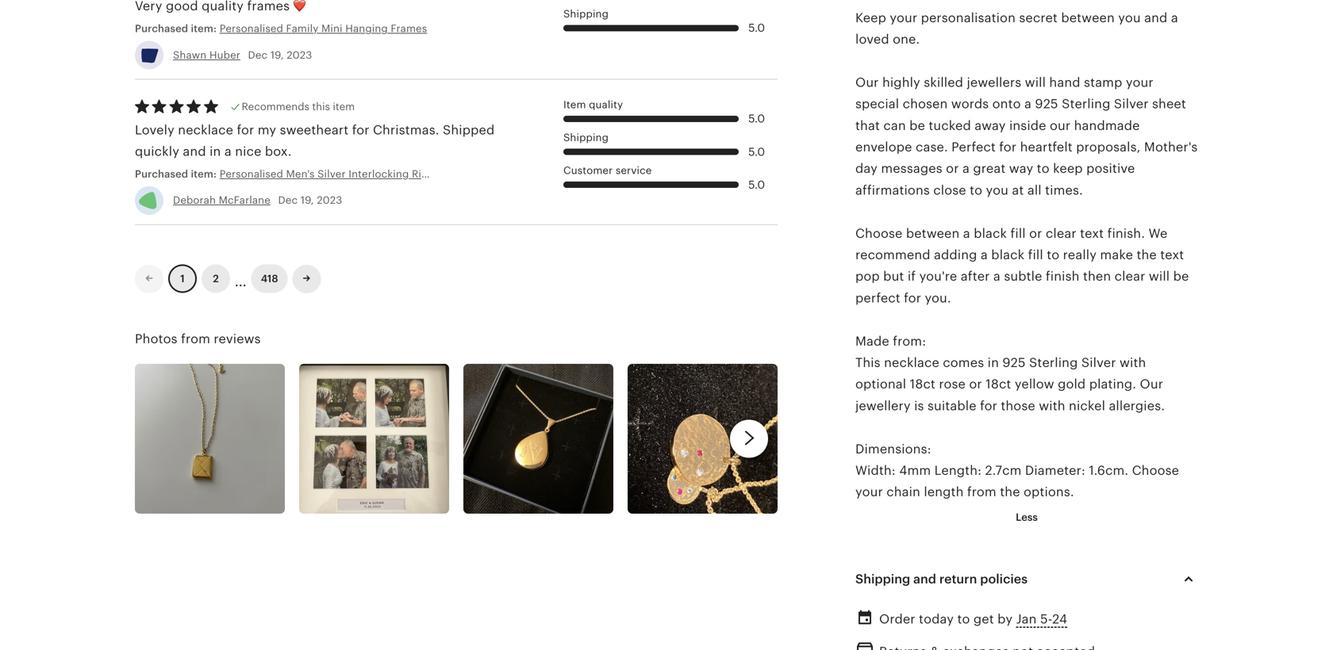 Task type: describe. For each thing, give the bounding box(es) containing it.
to down the 'heartfelt' on the top right
[[1037, 162, 1050, 176]]

925 inside our highly skilled jewellers will hand stamp your special chosen words onto a 925 sterling silver sheet that can be tucked away inside our handmade envelope case. perfect for heartfelt proposals, mother's day messages or a great way to keep positive affirmations close to you at all times.
[[1035, 97, 1058, 111]]

a inside keep your personalisation secret between you and a loved one.
[[1171, 11, 1178, 25]]

rose
[[939, 377, 966, 392]]

2 18ct from the left
[[986, 377, 1011, 392]]

adding
[[934, 248, 977, 262]]

diameter:
[[1025, 464, 1085, 478]]

can
[[884, 118, 906, 133]]

1 5.0 from the top
[[748, 22, 765, 34]]

pop
[[855, 270, 880, 284]]

order
[[879, 613, 915, 627]]

you inside our highly skilled jewellers will hand stamp your special chosen words onto a 925 sterling silver sheet that can be tucked away inside our handmade envelope case. perfect for heartfelt proposals, mother's day messages or a great way to keep positive affirmations close to you at all times.
[[986, 183, 1009, 198]]

if
[[908, 270, 916, 284]]

by
[[998, 613, 1013, 627]]

finish
[[1046, 270, 1080, 284]]

away
[[975, 118, 1006, 133]]

or inside our highly skilled jewellers will hand stamp your special chosen words onto a 925 sterling silver sheet that can be tucked away inside our handmade envelope case. perfect for heartfelt proposals, mother's day messages or a great way to keep positive affirmations close to you at all times.
[[946, 162, 959, 176]]

deborah mcfarlane dec 19, 2023
[[173, 195, 342, 207]]

we
[[1149, 226, 1168, 241]]

hanging
[[345, 23, 388, 35]]

1 vertical spatial shipping
[[563, 132, 609, 144]]

for down item
[[352, 123, 369, 137]]

heartfelt
[[1020, 140, 1073, 154]]

sterling inside our highly skilled jewellers will hand stamp your special chosen words onto a 925 sterling silver sheet that can be tucked away inside our handmade envelope case. perfect for heartfelt proposals, mother's day messages or a great way to keep positive affirmations close to you at all times.
[[1062, 97, 1111, 111]]

the inside choose between a black fill or clear text finish. we recommend adding a black fill to really make the text pop but if you're after a subtle finish then clear will be perfect for you.
[[1137, 248, 1157, 262]]

sterling inside made from: this necklace comes in 925 sterling silver with optional 18ct rose or 18ct yellow gold plating. our jewellery is suitable for those with nickel allergies.
[[1029, 356, 1078, 370]]

0 horizontal spatial text
[[1080, 226, 1104, 241]]

necklace inside made from: this necklace comes in 925 sterling silver with optional 18ct rose or 18ct yellow gold plating. our jewellery is suitable for those with nickel allergies.
[[884, 356, 939, 370]]

dec for deborah mcfarlane
[[278, 195, 298, 207]]

choose inside 'dimensions: width: 4mm length: 2.7cm diameter: 1.6cm. choose your chain length from the options.'
[[1132, 464, 1179, 478]]

really
[[1063, 248, 1097, 262]]

jewellery
[[855, 399, 911, 413]]

quickly
[[135, 144, 179, 159]]

chosen
[[903, 97, 948, 111]]

hand
[[1049, 75, 1081, 90]]

affirmations
[[855, 183, 930, 198]]

our highly skilled jewellers will hand stamp your special chosen words onto a 925 sterling silver sheet that can be tucked away inside our handmade envelope case. perfect for heartfelt proposals, mother's day messages or a great way to keep positive affirmations close to you at all times.
[[855, 75, 1198, 198]]

special
[[855, 97, 899, 111]]

sweetheart
[[280, 123, 349, 137]]

lovely
[[135, 123, 174, 137]]

comes
[[943, 356, 984, 370]]

choose inside choose between a black fill or clear text finish. we recommend adding a black fill to really make the text pop but if you're after a subtle finish then clear will be perfect for you.
[[855, 226, 903, 241]]

your inside our highly skilled jewellers will hand stamp your special chosen words onto a 925 sterling silver sheet that can be tucked away inside our handmade envelope case. perfect for heartfelt proposals, mother's day messages or a great way to keep positive affirmations close to you at all times.
[[1126, 75, 1154, 90]]

one.
[[893, 32, 920, 46]]

0 vertical spatial black
[[974, 226, 1007, 241]]

this
[[312, 101, 330, 113]]

24
[[1052, 613, 1067, 627]]

and inside lovely necklace for my sweetheart for christmas. shipped quickly and in a nice box.
[[183, 144, 206, 159]]

but
[[883, 270, 904, 284]]

less button
[[1004, 503, 1050, 532]]

for inside choose between a black fill or clear text finish. we recommend adding a black fill to really make the text pop but if you're after a subtle finish then clear will be perfect for you.
[[904, 291, 921, 305]]

get
[[974, 613, 994, 627]]

our inside made from: this necklace comes in 925 sterling silver with optional 18ct rose or 18ct yellow gold plating. our jewellery is suitable for those with nickel allergies.
[[1140, 377, 1163, 392]]

1 horizontal spatial with
[[1120, 356, 1146, 370]]

at
[[1012, 183, 1024, 198]]

2
[[213, 273, 219, 285]]

19, for deborah mcfarlane dec 19, 2023
[[301, 195, 314, 207]]

secret
[[1019, 11, 1058, 25]]

chain
[[887, 485, 920, 500]]

2 link
[[202, 265, 230, 294]]

those
[[1001, 399, 1035, 413]]

will inside choose between a black fill or clear text finish. we recommend adding a black fill to really make the text pop but if you're after a subtle finish then clear will be perfect for you.
[[1149, 270, 1170, 284]]

skilled
[[924, 75, 963, 90]]

length
[[924, 485, 964, 500]]

suitable
[[928, 399, 977, 413]]

0 vertical spatial shipping
[[563, 8, 609, 20]]

photos
[[135, 332, 177, 346]]

925 inside made from: this necklace comes in 925 sterling silver with optional 18ct rose or 18ct yellow gold plating. our jewellery is suitable for those with nickel allergies.
[[1003, 356, 1026, 370]]

1 18ct from the left
[[910, 377, 936, 392]]

personalised
[[220, 23, 283, 35]]

in inside made from: this necklace comes in 925 sterling silver with optional 18ct rose or 18ct yellow gold plating. our jewellery is suitable for those with nickel allergies.
[[988, 356, 999, 370]]

width:
[[855, 464, 896, 478]]

1 vertical spatial fill
[[1028, 248, 1043, 262]]

mother's
[[1144, 140, 1198, 154]]

made
[[855, 334, 889, 349]]

shipping inside dropdown button
[[855, 573, 910, 587]]

onto
[[992, 97, 1021, 111]]

purchased item:
[[135, 168, 220, 180]]

0 vertical spatial fill
[[1011, 226, 1026, 241]]

stamp
[[1084, 75, 1122, 90]]

shawn
[[173, 49, 207, 61]]

purchased item: personalised family mini hanging frames
[[135, 23, 427, 35]]

nice
[[235, 144, 261, 159]]

between inside choose between a black fill or clear text finish. we recommend adding a black fill to really make the text pop but if you're after a subtle finish then clear will be perfect for you.
[[906, 226, 960, 241]]

positive
[[1086, 162, 1135, 176]]

silver inside our highly skilled jewellers will hand stamp your special chosen words onto a 925 sterling silver sheet that can be tucked away inside our handmade envelope case. perfect for heartfelt proposals, mother's day messages or a great way to keep positive affirmations close to you at all times.
[[1114, 97, 1149, 111]]

return
[[939, 573, 977, 587]]

item quality
[[563, 99, 623, 111]]

then
[[1083, 270, 1111, 284]]

that
[[855, 118, 880, 133]]

4mm
[[899, 464, 931, 478]]

frames
[[391, 23, 427, 35]]

for left my
[[237, 123, 254, 137]]

1 vertical spatial black
[[991, 248, 1025, 262]]

shawn huber dec 19, 2023
[[173, 49, 312, 61]]

keep
[[1053, 162, 1083, 176]]

options.
[[1024, 485, 1074, 500]]

optional
[[855, 377, 906, 392]]

envelope
[[855, 140, 912, 154]]

close
[[933, 183, 966, 198]]

silver inside made from: this necklace comes in 925 sterling silver with optional 18ct rose or 18ct yellow gold plating. our jewellery is suitable for those with nickel allergies.
[[1081, 356, 1116, 370]]

keep your personalisation secret between you and a loved one.
[[855, 11, 1178, 46]]

or inside made from: this necklace comes in 925 sterling silver with optional 18ct rose or 18ct yellow gold plating. our jewellery is suitable for those with nickel allergies.
[[969, 377, 982, 392]]

service
[[616, 165, 652, 177]]

reviews
[[214, 332, 261, 346]]

personalised family mini hanging frames link
[[220, 22, 434, 36]]

personalisation
[[921, 11, 1016, 25]]

inside
[[1009, 118, 1046, 133]]

for inside our highly skilled jewellers will hand stamp your special chosen words onto a 925 sterling silver sheet that can be tucked away inside our handmade envelope case. perfect for heartfelt proposals, mother's day messages or a great way to keep positive affirmations close to you at all times.
[[999, 140, 1017, 154]]

shipping and return policies button
[[841, 561, 1213, 599]]

2023 for deborah mcfarlane dec 19, 2023
[[317, 195, 342, 207]]

finish.
[[1107, 226, 1145, 241]]

purchased for purchased item:
[[135, 168, 188, 180]]



Task type: vqa. For each thing, say whether or not it's contained in the screenshot.
the top Silver
yes



Task type: locate. For each thing, give the bounding box(es) containing it.
0 vertical spatial sterling
[[1062, 97, 1111, 111]]

1 vertical spatial and
[[183, 144, 206, 159]]

4 5.0 from the top
[[748, 179, 765, 191]]

clear
[[1046, 226, 1077, 241], [1115, 270, 1145, 284]]

1 horizontal spatial between
[[1061, 11, 1115, 25]]

with down yellow
[[1039, 399, 1065, 413]]

to left "get"
[[957, 613, 970, 627]]

deborah mcfarlane link
[[173, 195, 271, 207]]

photos from reviews
[[135, 332, 261, 346]]

0 horizontal spatial our
[[855, 75, 879, 90]]

to
[[1037, 162, 1050, 176], [970, 183, 983, 198], [1047, 248, 1060, 262], [957, 613, 970, 627]]

our up the special
[[855, 75, 879, 90]]

our
[[855, 75, 879, 90], [1140, 377, 1163, 392]]

0 horizontal spatial or
[[946, 162, 959, 176]]

dec for shawn huber
[[248, 49, 268, 61]]

1 vertical spatial with
[[1039, 399, 1065, 413]]

1 horizontal spatial will
[[1149, 270, 1170, 284]]

925 up yellow
[[1003, 356, 1026, 370]]

1 horizontal spatial 18ct
[[986, 377, 1011, 392]]

gold
[[1058, 377, 1086, 392]]

perfect
[[952, 140, 996, 154]]

1 vertical spatial silver
[[1081, 356, 1116, 370]]

keep
[[855, 11, 886, 25]]

necklace right "lovely"
[[178, 123, 233, 137]]

0 vertical spatial the
[[1137, 248, 1157, 262]]

yellow
[[1015, 377, 1054, 392]]

will left hand
[[1025, 75, 1046, 90]]

for down if
[[904, 291, 921, 305]]

for left those
[[980, 399, 997, 413]]

customer
[[563, 165, 613, 177]]

0 vertical spatial with
[[1120, 356, 1146, 370]]

black up the adding
[[974, 226, 1007, 241]]

choose right 1.6cm.
[[1132, 464, 1179, 478]]

you left at
[[986, 183, 1009, 198]]

2 vertical spatial and
[[913, 573, 936, 587]]

loved
[[855, 32, 889, 46]]

0 horizontal spatial from
[[181, 332, 210, 346]]

a inside lovely necklace for my sweetheart for christmas. shipped quickly and in a nice box.
[[224, 144, 232, 159]]

0 vertical spatial purchased
[[135, 23, 188, 35]]

highly
[[882, 75, 920, 90]]

1 vertical spatial text
[[1160, 248, 1184, 262]]

0 horizontal spatial choose
[[855, 226, 903, 241]]

0 vertical spatial 19,
[[270, 49, 284, 61]]

this
[[855, 356, 881, 370]]

0 vertical spatial choose
[[855, 226, 903, 241]]

0 horizontal spatial the
[[1000, 485, 1020, 500]]

text
[[1080, 226, 1104, 241], [1160, 248, 1184, 262]]

with
[[1120, 356, 1146, 370], [1039, 399, 1065, 413]]

1 horizontal spatial text
[[1160, 248, 1184, 262]]

0 horizontal spatial your
[[855, 485, 883, 500]]

1 horizontal spatial 2023
[[317, 195, 342, 207]]

plating.
[[1089, 377, 1136, 392]]

to down great
[[970, 183, 983, 198]]

be inside our highly skilled jewellers will hand stamp your special chosen words onto a 925 sterling silver sheet that can be tucked away inside our handmade envelope case. perfect for heartfelt proposals, mother's day messages or a great way to keep positive affirmations close to you at all times.
[[910, 118, 925, 133]]

times.
[[1045, 183, 1083, 198]]

1 item: from the top
[[191, 23, 217, 35]]

sheet
[[1152, 97, 1186, 111]]

1 vertical spatial necklace
[[884, 356, 939, 370]]

sterling down stamp
[[1062, 97, 1111, 111]]

for up way on the right of page
[[999, 140, 1017, 154]]

box.
[[265, 144, 292, 159]]

between
[[1061, 11, 1115, 25], [906, 226, 960, 241]]

1 vertical spatial in
[[988, 356, 999, 370]]

0 vertical spatial between
[[1061, 11, 1115, 25]]

necklace inside lovely necklace for my sweetheart for christmas. shipped quickly and in a nice box.
[[178, 123, 233, 137]]

the down we at the right of the page
[[1137, 248, 1157, 262]]

your down width:
[[855, 485, 883, 500]]

way
[[1009, 162, 1033, 176]]

1 vertical spatial you
[[986, 183, 1009, 198]]

0 vertical spatial from
[[181, 332, 210, 346]]

1 horizontal spatial fill
[[1028, 248, 1043, 262]]

1 purchased from the top
[[135, 23, 188, 35]]

our up allergies.
[[1140, 377, 1163, 392]]

1
[[180, 273, 185, 285]]

you're
[[919, 270, 957, 284]]

0 vertical spatial your
[[890, 11, 918, 25]]

my
[[258, 123, 276, 137]]

and inside keep your personalisation secret between you and a loved one.
[[1144, 11, 1168, 25]]

recommends
[[242, 101, 309, 113]]

0 vertical spatial in
[[210, 144, 221, 159]]

0 horizontal spatial will
[[1025, 75, 1046, 90]]

19, for shawn huber dec 19, 2023
[[270, 49, 284, 61]]

the inside 'dimensions: width: 4mm length: 2.7cm diameter: 1.6cm. choose your chain length from the options.'
[[1000, 485, 1020, 500]]

silver
[[1114, 97, 1149, 111], [1081, 356, 1116, 370]]

dec down personalised
[[248, 49, 268, 61]]

0 vertical spatial will
[[1025, 75, 1046, 90]]

1 horizontal spatial from
[[967, 485, 997, 500]]

between up the adding
[[906, 226, 960, 241]]

our
[[1050, 118, 1071, 133]]

0 horizontal spatial 19,
[[270, 49, 284, 61]]

1 vertical spatial the
[[1000, 485, 1020, 500]]

your inside 'dimensions: width: 4mm length: 2.7cm diameter: 1.6cm. choose your chain length from the options.'
[[855, 485, 883, 500]]

item
[[333, 101, 355, 113]]

choose up recommend
[[855, 226, 903, 241]]

1 vertical spatial will
[[1149, 270, 1170, 284]]

0 vertical spatial clear
[[1046, 226, 1077, 241]]

text up really at the right of the page
[[1080, 226, 1104, 241]]

item: for purchased item:
[[191, 168, 217, 180]]

dimensions:
[[855, 442, 931, 456]]

0 horizontal spatial and
[[183, 144, 206, 159]]

or up the close
[[946, 162, 959, 176]]

1 vertical spatial your
[[1126, 75, 1154, 90]]

0 horizontal spatial 2023
[[287, 49, 312, 61]]

words
[[951, 97, 989, 111]]

0 horizontal spatial 925
[[1003, 356, 1026, 370]]

1 vertical spatial sterling
[[1029, 356, 1078, 370]]

1 horizontal spatial necklace
[[884, 356, 939, 370]]

5-
[[1040, 613, 1052, 627]]

be
[[910, 118, 925, 133], [1173, 270, 1189, 284]]

made from: this necklace comes in 925 sterling silver with optional 18ct rose or 18ct yellow gold plating. our jewellery is suitable for those with nickel allergies.
[[855, 334, 1165, 413]]

2 horizontal spatial or
[[1029, 226, 1042, 241]]

case.
[[916, 140, 948, 154]]

your inside keep your personalisation secret between you and a loved one.
[[890, 11, 918, 25]]

0 vertical spatial 925
[[1035, 97, 1058, 111]]

mcfarlane
[[219, 195, 271, 207]]

our inside our highly skilled jewellers will hand stamp your special chosen words onto a 925 sterling silver sheet that can be tucked away inside our handmade envelope case. perfect for heartfelt proposals, mother's day messages or a great way to keep positive affirmations close to you at all times.
[[855, 75, 879, 90]]

shawn huber link
[[173, 49, 240, 61]]

925 up our
[[1035, 97, 1058, 111]]

from right photos
[[181, 332, 210, 346]]

or inside choose between a black fill or clear text finish. we recommend adding a black fill to really make the text pop but if you're after a subtle finish then clear will be perfect for you.
[[1029, 226, 1042, 241]]

1 vertical spatial dec
[[278, 195, 298, 207]]

from
[[181, 332, 210, 346], [967, 485, 997, 500]]

0 horizontal spatial fill
[[1011, 226, 1026, 241]]

perfect
[[855, 291, 901, 305]]

1 horizontal spatial be
[[1173, 270, 1189, 284]]

in inside lovely necklace for my sweetheart for christmas. shipped quickly and in a nice box.
[[210, 144, 221, 159]]

in right comes
[[988, 356, 999, 370]]

2023 down lovely necklace for my sweetheart for christmas. shipped quickly and in a nice box.
[[317, 195, 342, 207]]

tucked
[[929, 118, 971, 133]]

allergies.
[[1109, 399, 1165, 413]]

make
[[1100, 248, 1133, 262]]

necklace down from:
[[884, 356, 939, 370]]

1 vertical spatial purchased
[[135, 168, 188, 180]]

clear down make
[[1115, 270, 1145, 284]]

all
[[1027, 183, 1042, 198]]

for
[[237, 123, 254, 137], [352, 123, 369, 137], [999, 140, 1017, 154], [904, 291, 921, 305], [980, 399, 997, 413]]

between right the secret
[[1061, 11, 1115, 25]]

0 horizontal spatial you
[[986, 183, 1009, 198]]

1 horizontal spatial dec
[[278, 195, 298, 207]]

jan 5-24 button
[[1016, 608, 1067, 631]]

shipping
[[563, 8, 609, 20], [563, 132, 609, 144], [855, 573, 910, 587]]

18ct up is
[[910, 377, 936, 392]]

0 vertical spatial necklace
[[178, 123, 233, 137]]

fill up "subtle"
[[1028, 248, 1043, 262]]

1.6cm.
[[1089, 464, 1129, 478]]

in left nice
[[210, 144, 221, 159]]

sterling up gold
[[1029, 356, 1078, 370]]

item:
[[191, 23, 217, 35], [191, 168, 217, 180]]

sterling
[[1062, 97, 1111, 111], [1029, 356, 1078, 370]]

the down 2.7cm at right bottom
[[1000, 485, 1020, 500]]

1 vertical spatial from
[[967, 485, 997, 500]]

for inside made from: this necklace comes in 925 sterling silver with optional 18ct rose or 18ct yellow gold plating. our jewellery is suitable for those with nickel allergies.
[[980, 399, 997, 413]]

0 vertical spatial and
[[1144, 11, 1168, 25]]

silver up handmade
[[1114, 97, 1149, 111]]

shipping and return policies
[[855, 573, 1028, 587]]

0 vertical spatial silver
[[1114, 97, 1149, 111]]

recommends this item
[[242, 101, 355, 113]]

0 horizontal spatial clear
[[1046, 226, 1077, 241]]

your right stamp
[[1126, 75, 1154, 90]]

handmade
[[1074, 118, 1140, 133]]

you inside keep your personalisation secret between you and a loved one.
[[1118, 11, 1141, 25]]

0 vertical spatial text
[[1080, 226, 1104, 241]]

2 purchased from the top
[[135, 168, 188, 180]]

will
[[1025, 75, 1046, 90], [1149, 270, 1170, 284]]

your up one.
[[890, 11, 918, 25]]

to up finish
[[1047, 248, 1060, 262]]

3 5.0 from the top
[[748, 146, 765, 158]]

policies
[[980, 573, 1028, 587]]

1 vertical spatial 925
[[1003, 356, 1026, 370]]

1 horizontal spatial you
[[1118, 11, 1141, 25]]

purchased up shawn
[[135, 23, 188, 35]]

418
[[261, 273, 278, 285]]

1 horizontal spatial and
[[913, 573, 936, 587]]

0 vertical spatial item:
[[191, 23, 217, 35]]

you up stamp
[[1118, 11, 1141, 25]]

1 vertical spatial 2023
[[317, 195, 342, 207]]

with up plating.
[[1120, 356, 1146, 370]]

you
[[1118, 11, 1141, 25], [986, 183, 1009, 198]]

lovely necklace for my sweetheart for christmas. shipped quickly and in a nice box.
[[135, 123, 495, 159]]

2 5.0 from the top
[[748, 113, 765, 125]]

is
[[914, 399, 924, 413]]

black up "subtle"
[[991, 248, 1025, 262]]

jan
[[1016, 613, 1037, 627]]

0 horizontal spatial between
[[906, 226, 960, 241]]

1 vertical spatial clear
[[1115, 270, 1145, 284]]

from down 2.7cm at right bottom
[[967, 485, 997, 500]]

1 horizontal spatial your
[[890, 11, 918, 25]]

or right rose
[[969, 377, 982, 392]]

clear up really at the right of the page
[[1046, 226, 1077, 241]]

length:
[[935, 464, 982, 478]]

1 vertical spatial our
[[1140, 377, 1163, 392]]

great
[[973, 162, 1006, 176]]

0 horizontal spatial in
[[210, 144, 221, 159]]

1 horizontal spatial 19,
[[301, 195, 314, 207]]

0 vertical spatial 2023
[[287, 49, 312, 61]]

0 vertical spatial be
[[910, 118, 925, 133]]

item: up deborah
[[191, 168, 217, 180]]

be inside choose between a black fill or clear text finish. we recommend adding a black fill to really make the text pop but if you're after a subtle finish then clear will be perfect for you.
[[1173, 270, 1189, 284]]

dec
[[248, 49, 268, 61], [278, 195, 298, 207]]

fill down at
[[1011, 226, 1026, 241]]

0 vertical spatial or
[[946, 162, 959, 176]]

christmas.
[[373, 123, 439, 137]]

dec right mcfarlane
[[278, 195, 298, 207]]

purchased for purchased item: personalised family mini hanging frames
[[135, 23, 188, 35]]

0 horizontal spatial 18ct
[[910, 377, 936, 392]]

will down we at the right of the page
[[1149, 270, 1170, 284]]

1 horizontal spatial in
[[988, 356, 999, 370]]

2 item: from the top
[[191, 168, 217, 180]]

1 vertical spatial be
[[1173, 270, 1189, 284]]

messages
[[881, 162, 943, 176]]

1 horizontal spatial or
[[969, 377, 982, 392]]

item: up shawn huber link
[[191, 23, 217, 35]]

or down all
[[1029, 226, 1042, 241]]

choose
[[855, 226, 903, 241], [1132, 464, 1179, 478]]

2.7cm
[[985, 464, 1022, 478]]

2 vertical spatial or
[[969, 377, 982, 392]]

1 vertical spatial or
[[1029, 226, 1042, 241]]

0 vertical spatial dec
[[248, 49, 268, 61]]

2 horizontal spatial your
[[1126, 75, 1154, 90]]

0 horizontal spatial dec
[[248, 49, 268, 61]]

you.
[[925, 291, 951, 305]]

0 vertical spatial you
[[1118, 11, 1141, 25]]

purchased down quickly
[[135, 168, 188, 180]]

between inside keep your personalisation secret between you and a loved one.
[[1061, 11, 1115, 25]]

the
[[1137, 248, 1157, 262], [1000, 485, 1020, 500]]

…
[[235, 267, 247, 291]]

and inside dropdown button
[[913, 573, 936, 587]]

0 horizontal spatial with
[[1039, 399, 1065, 413]]

2 vertical spatial shipping
[[855, 573, 910, 587]]

19, down purchased item: personalised family mini hanging frames on the left
[[270, 49, 284, 61]]

item: for purchased item: personalised family mini hanging frames
[[191, 23, 217, 35]]

and
[[1144, 11, 1168, 25], [183, 144, 206, 159], [913, 573, 936, 587]]

0 horizontal spatial necklace
[[178, 123, 233, 137]]

recommend
[[855, 248, 931, 262]]

2023
[[287, 49, 312, 61], [317, 195, 342, 207]]

a
[[1171, 11, 1178, 25], [1024, 97, 1032, 111], [224, 144, 232, 159], [963, 162, 970, 176], [963, 226, 970, 241], [981, 248, 988, 262], [993, 270, 1001, 284]]

to inside choose between a black fill or clear text finish. we recommend adding a black fill to really make the text pop but if you're after a subtle finish then clear will be perfect for you.
[[1047, 248, 1060, 262]]

1 horizontal spatial the
[[1137, 248, 1157, 262]]

from inside 'dimensions: width: 4mm length: 2.7cm diameter: 1.6cm. choose your chain length from the options.'
[[967, 485, 997, 500]]

1 horizontal spatial clear
[[1115, 270, 1145, 284]]

1 vertical spatial item:
[[191, 168, 217, 180]]

silver up plating.
[[1081, 356, 1116, 370]]

2 vertical spatial your
[[855, 485, 883, 500]]

1 vertical spatial choose
[[1132, 464, 1179, 478]]

order today to get by jan 5-24
[[879, 613, 1067, 627]]

0 horizontal spatial be
[[910, 118, 925, 133]]

19, down lovely necklace for my sweetheart for christmas. shipped quickly and in a nice box.
[[301, 195, 314, 207]]

18ct up those
[[986, 377, 1011, 392]]

0 vertical spatial our
[[855, 75, 879, 90]]

will inside our highly skilled jewellers will hand stamp your special chosen words onto a 925 sterling silver sheet that can be tucked away inside our handmade envelope case. perfect for heartfelt proposals, mother's day messages or a great way to keep positive affirmations close to you at all times.
[[1025, 75, 1046, 90]]

2023 down family
[[287, 49, 312, 61]]

text down we at the right of the page
[[1160, 248, 1184, 262]]

nickel
[[1069, 399, 1105, 413]]

customer service
[[563, 165, 652, 177]]

2023 for shawn huber dec 19, 2023
[[287, 49, 312, 61]]

1 horizontal spatial 925
[[1035, 97, 1058, 111]]



